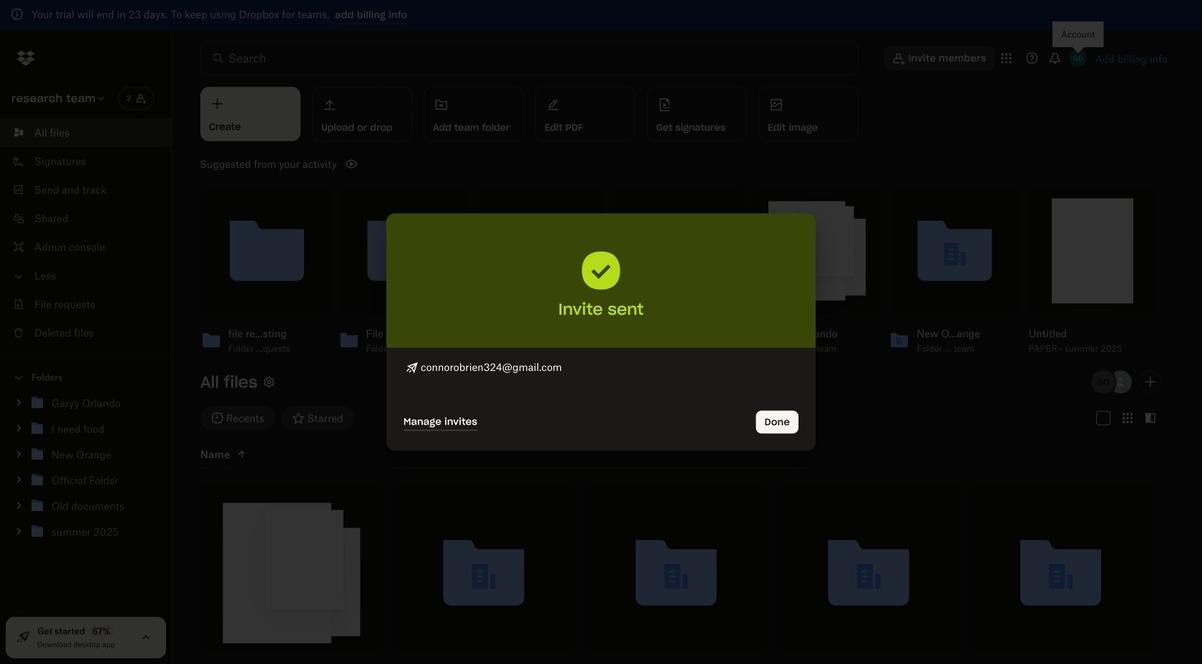 Task type: describe. For each thing, give the bounding box(es) containing it.
add team members image
[[1142, 374, 1160, 391]]

dropbox image
[[11, 44, 40, 73]]

less image
[[11, 270, 26, 284]]

team shared folder, i need food row
[[394, 483, 574, 665]]

stonetiffany950@gmail.com image
[[1108, 370, 1134, 395]]

team shared folder, old documents row
[[971, 483, 1152, 665]]

team shared folder, official folder row
[[778, 483, 959, 665]]



Task type: locate. For each thing, give the bounding box(es) containing it.
list
[[0, 110, 172, 358]]

group
[[0, 388, 172, 556]]

garyy orlando image
[[1091, 370, 1117, 395]]

dialog
[[387, 214, 816, 451]]

alert
[[0, 0, 1203, 30]]

team shared folder, new orange row
[[586, 483, 767, 665]]

team member folder, garyy orlando row
[[201, 483, 382, 665]]

list item
[[0, 118, 172, 147]]



Task type: vqa. For each thing, say whether or not it's contained in the screenshot.
add team members ICON
yes



